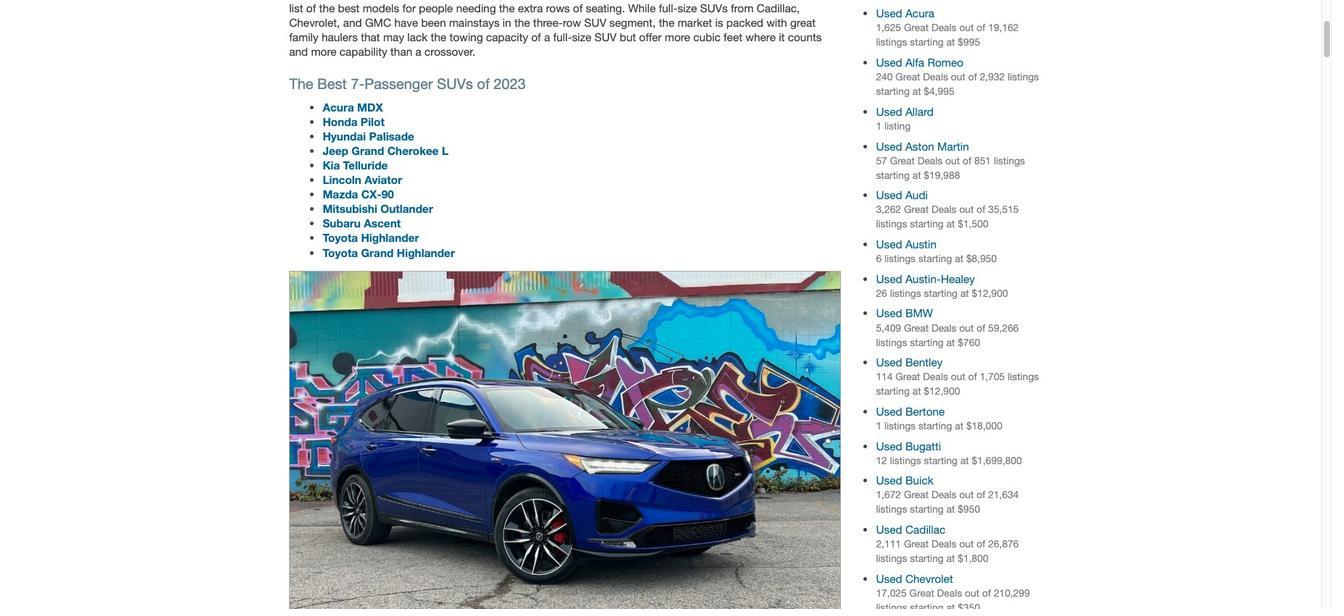 Task type: vqa. For each thing, say whether or not it's contained in the screenshot.


Task type: describe. For each thing, give the bounding box(es) containing it.
three-row suvs aren't known for offering the most reasonable starting prices, however, so we've gathered a list of the best models for people needing the extra rows of seating. while full-size suvs from cadillac, chevrolet, and gmc have been mainstays in the three-row suv segment, the market is packed with great family haulers that may lack the towing capacity of a full-size suv but offer more cubic feet where it counts and more capability than a crossover.
[[289, 0, 829, 58]]

great for bentley
[[896, 371, 920, 383]]

deals for audi
[[932, 204, 957, 215]]

out for used alfa romeo
[[951, 71, 966, 83]]

1 horizontal spatial a
[[544, 31, 550, 44]]

out for used cadillac
[[959, 538, 974, 550]]

3,262 great deals out of 35,515 listings starting at
[[876, 204, 1019, 230]]

used for used chevrolet
[[876, 572, 902, 585]]

deals for chevrolet
[[937, 587, 962, 599]]

1 vertical spatial for
[[402, 2, 416, 15]]

2 toyota from the top
[[323, 246, 358, 259]]

1 horizontal spatial row
[[563, 16, 581, 29]]

starting inside used bertone 1 listings starting at $18,000
[[919, 420, 952, 432]]

used austin link
[[876, 238, 937, 251]]

is
[[715, 16, 723, 29]]

outlander
[[380, 202, 433, 215]]

1,705
[[980, 371, 1005, 383]]

pilot
[[361, 115, 385, 128]]

best
[[338, 2, 360, 15]]

bmw
[[905, 307, 933, 320]]

mainstays
[[449, 16, 500, 29]]

listings inside used austin 6 listings starting at $8,950
[[884, 253, 916, 264]]

2 horizontal spatial suvs
[[700, 2, 728, 15]]

listings for used bentley
[[1008, 371, 1039, 383]]

honda pilot link
[[323, 115, 385, 128]]

have
[[394, 16, 418, 29]]

0 vertical spatial highlander
[[361, 231, 419, 244]]

35,515
[[988, 204, 1019, 215]]

starting inside used austin 6 listings starting at $8,950
[[919, 253, 952, 264]]

acura inside acura mdx honda pilot hyundai palisade jeep grand cherokee l kia telluride lincoln aviator mazda cx-90 mitsubishi outlander subaru ascent toyota highlander toyota grand highlander
[[323, 101, 354, 114]]

at for cadillac
[[947, 553, 955, 564]]

used chevrolet link
[[876, 572, 953, 585]]

listings for used cadillac
[[876, 553, 907, 564]]

market
[[678, 16, 712, 29]]

used aston martin link
[[876, 140, 969, 153]]

0 vertical spatial a
[[823, 0, 829, 0]]

0 vertical spatial grand
[[352, 144, 384, 157]]

bentley
[[905, 356, 943, 369]]

toyota grand highlander link
[[323, 246, 455, 259]]

used bertone link
[[876, 405, 945, 418]]

at for aston
[[913, 169, 921, 181]]

may
[[383, 31, 404, 44]]

at for buick
[[947, 504, 955, 515]]

acura mdx link
[[323, 101, 383, 114]]

used for used buick
[[876, 474, 902, 487]]

used aston martin
[[876, 140, 969, 153]]

at for chevrolet
[[947, 602, 955, 609]]

the best 7-passenger suvs of 2023
[[289, 76, 526, 92]]

1 horizontal spatial for
[[441, 0, 455, 0]]

starting inside 5,409 great deals out of 59,266 listings starting at
[[910, 337, 944, 348]]

gathered
[[775, 0, 820, 0]]

starting inside used bugatti 12 listings starting at $1,699,800
[[924, 455, 958, 466]]

5,409
[[876, 322, 901, 334]]

of for used aston martin
[[963, 155, 972, 166]]

out for used audi
[[959, 204, 974, 215]]

austin-
[[905, 272, 941, 285]]

deals for acura
[[932, 22, 957, 34]]

used allard 1 listing
[[876, 105, 934, 132]]

at for bentley
[[913, 386, 921, 397]]

0 vertical spatial full-
[[659, 2, 678, 15]]

used acura
[[876, 7, 935, 20]]

at for acura
[[947, 37, 955, 48]]

buick
[[905, 474, 934, 487]]

mazda cx-90 link
[[323, 188, 394, 201]]

great for audi
[[904, 204, 929, 215]]

used for used audi
[[876, 189, 902, 202]]

in
[[503, 16, 511, 29]]

of for used alfa romeo
[[968, 71, 977, 83]]

hyundai palisade link
[[323, 130, 414, 143]]

three-
[[289, 0, 322, 0]]

chevrolet,
[[289, 16, 340, 29]]

1 vertical spatial highlander
[[397, 246, 455, 259]]

out for used chevrolet
[[965, 587, 980, 599]]

used for used bmw
[[876, 307, 902, 320]]

out for used bentley
[[951, 371, 966, 383]]

listings for used buick
[[876, 504, 907, 515]]

listings for used bmw
[[876, 337, 907, 348]]

listings for used audi
[[876, 218, 907, 230]]

starting inside 1,672 great deals out of 21,634 listings starting at
[[910, 504, 944, 515]]

models
[[363, 2, 399, 15]]

martin
[[937, 140, 969, 153]]

2,111
[[876, 538, 901, 550]]

used for used austin-healey 26 listings starting at $12,900
[[876, 272, 902, 285]]

chevrolet
[[905, 572, 953, 585]]

the
[[289, 76, 313, 92]]

deals for bentley
[[923, 371, 948, 383]]

kia telluride link
[[323, 159, 388, 172]]

however,
[[681, 0, 725, 0]]

59,266
[[988, 322, 1019, 334]]

used bmw
[[876, 307, 933, 320]]

at for audi
[[947, 218, 955, 230]]

l
[[442, 144, 448, 157]]

romeo
[[928, 56, 964, 69]]

extra
[[518, 2, 543, 15]]

offer
[[639, 31, 662, 44]]

starting inside three-row suvs aren't known for offering the most reasonable starting prices, however, so we've gathered a list of the best models for people needing the extra rows of seating. while full-size suvs from cadillac, chevrolet, and gmc have been mainstays in the three-row suv segment, the market is packed with great family haulers that may lack the towing capacity of a full-size suv but offer more cubic feet where it counts and more capability than a crossover.
[[603, 0, 641, 0]]

deals for alfa
[[923, 71, 948, 83]]

used bentley link
[[876, 356, 943, 369]]

three-
[[533, 16, 563, 29]]

starting inside 57 great deals out of 851 listings starting at
[[876, 169, 910, 181]]

subaru ascent link
[[323, 217, 401, 230]]

240
[[876, 71, 893, 83]]

cadillac
[[905, 523, 946, 536]]

1 horizontal spatial suvs
[[437, 76, 473, 92]]

of for used buick
[[977, 489, 985, 501]]

starting inside the 1,625 great deals out of 19,162 listings starting at
[[910, 37, 944, 48]]

than
[[390, 45, 412, 58]]

$18,000
[[966, 420, 1003, 432]]

people
[[419, 2, 453, 15]]

used for used bentley
[[876, 356, 902, 369]]

we've
[[743, 0, 772, 0]]

0 vertical spatial and
[[343, 16, 362, 29]]

of for used bmw
[[977, 322, 985, 334]]

starting inside 3,262 great deals out of 35,515 listings starting at
[[910, 218, 944, 230]]

used bertone 1 listings starting at $18,000
[[876, 405, 1003, 432]]

that
[[361, 31, 380, 44]]

reasonable
[[546, 0, 600, 0]]

used audi
[[876, 189, 928, 202]]

used alfa romeo
[[876, 56, 964, 69]]

0 vertical spatial size
[[678, 2, 697, 15]]

851
[[974, 155, 991, 166]]

jeep
[[323, 144, 348, 157]]

hyundai
[[323, 130, 366, 143]]

1 for used allard
[[876, 120, 882, 132]]

17,025 great deals out of 210,299 listings starting at
[[876, 587, 1030, 609]]

57
[[876, 155, 887, 166]]

1 vertical spatial and
[[289, 45, 308, 58]]

capability
[[340, 45, 387, 58]]

of for used chevrolet
[[982, 587, 991, 599]]

deals for buick
[[932, 489, 957, 501]]

rows
[[546, 2, 570, 15]]

1 vertical spatial size
[[572, 31, 591, 44]]

1 toyota from the top
[[323, 231, 358, 244]]

so
[[728, 0, 740, 0]]

offering
[[458, 0, 496, 0]]

used buick
[[876, 474, 934, 487]]

listings for used chevrolet
[[876, 602, 907, 609]]

1,672
[[876, 489, 901, 501]]

used austin 6 listings starting at $8,950
[[876, 238, 997, 264]]

21,634
[[988, 489, 1019, 501]]

used acura link
[[876, 7, 935, 20]]

of for used audi
[[977, 204, 985, 215]]

bertone
[[905, 405, 945, 418]]



Task type: locate. For each thing, give the bounding box(es) containing it.
0 vertical spatial 1
[[876, 120, 882, 132]]

while
[[628, 2, 656, 15]]

full- down three-
[[553, 31, 572, 44]]

used buick link
[[876, 474, 934, 487]]

1 horizontal spatial $12,900
[[972, 287, 1008, 299]]

used austin-healey link
[[876, 272, 975, 285]]

out down $1,800
[[965, 587, 980, 599]]

deals for bmw
[[932, 322, 957, 334]]

of inside 57 great deals out of 851 listings starting at
[[963, 155, 972, 166]]

0 horizontal spatial row
[[322, 0, 340, 0]]

used bmw link
[[876, 307, 933, 320]]

starting down bugatti
[[924, 455, 958, 466]]

at inside 57 great deals out of 851 listings starting at
[[913, 169, 921, 181]]

great for buick
[[904, 489, 929, 501]]

used up 26
[[876, 272, 902, 285]]

listings inside 240 great deals out of 2,932 listings starting at
[[1008, 71, 1039, 83]]

at up used bertone link
[[913, 386, 921, 397]]

great down used acura
[[904, 22, 929, 34]]

great down audi
[[904, 204, 929, 215]]

at left $1,800
[[947, 553, 955, 564]]

cherokee
[[387, 144, 439, 157]]

out up $1,800
[[959, 538, 974, 550]]

used inside used allard 1 listing
[[876, 105, 902, 118]]

out left 1,705
[[951, 371, 966, 383]]

listings inside 114 great deals out of 1,705 listings starting at
[[1008, 371, 1039, 383]]

listings down used austin "link" on the right of page
[[884, 253, 916, 264]]

of for used cadillac
[[977, 538, 985, 550]]

suvs down crossover.
[[437, 76, 473, 92]]

deals inside 1,672 great deals out of 21,634 listings starting at
[[932, 489, 957, 501]]

listings inside 57 great deals out of 851 listings starting at
[[994, 155, 1025, 166]]

great inside 57 great deals out of 851 listings starting at
[[890, 155, 915, 166]]

0 vertical spatial acura
[[905, 7, 935, 20]]

at left '$760'
[[947, 337, 955, 348]]

210,299
[[994, 587, 1030, 599]]

at inside used austin-healey 26 listings starting at $12,900
[[961, 287, 969, 299]]

starting down the '240'
[[876, 86, 910, 97]]

at
[[947, 37, 955, 48], [913, 86, 921, 97], [913, 169, 921, 181], [947, 218, 955, 230], [955, 253, 964, 264], [961, 287, 969, 299], [947, 337, 955, 348], [913, 386, 921, 397], [955, 420, 964, 432], [961, 455, 969, 466], [947, 504, 955, 515], [947, 553, 955, 564], [947, 602, 955, 609]]

0 vertical spatial suv
[[584, 16, 606, 29]]

listings
[[876, 37, 907, 48], [1008, 71, 1039, 83], [994, 155, 1025, 166], [876, 218, 907, 230], [884, 253, 916, 264], [890, 287, 921, 299], [876, 337, 907, 348], [1008, 371, 1039, 383], [884, 420, 916, 432], [890, 455, 921, 466], [876, 504, 907, 515], [876, 553, 907, 564], [876, 602, 907, 609]]

10 used from the top
[[876, 405, 902, 418]]

17,025
[[876, 587, 907, 599]]

of inside 240 great deals out of 2,932 listings starting at
[[968, 71, 977, 83]]

listings down 5,409
[[876, 337, 907, 348]]

at inside 114 great deals out of 1,705 listings starting at
[[913, 386, 921, 397]]

1 left listing
[[876, 120, 882, 132]]

used up 2,111
[[876, 523, 902, 536]]

deals down buick
[[932, 489, 957, 501]]

great for cadillac
[[904, 538, 929, 550]]

starting inside 17,025 great deals out of 210,299 listings starting at
[[910, 602, 944, 609]]

highlander up toyota grand highlander link
[[361, 231, 419, 244]]

used up listing
[[876, 105, 902, 118]]

used up 1,672
[[876, 474, 902, 487]]

great inside 240 great deals out of 2,932 listings starting at
[[896, 71, 920, 83]]

telluride
[[343, 159, 388, 172]]

honda
[[323, 115, 358, 128]]

$995
[[958, 37, 980, 48]]

26
[[876, 287, 887, 299]]

used austin-healey 26 listings starting at $12,900
[[876, 272, 1008, 299]]

1 vertical spatial suvs
[[700, 2, 728, 15]]

0 horizontal spatial full-
[[553, 31, 572, 44]]

0 vertical spatial more
[[665, 31, 690, 44]]

1 inside used bertone 1 listings starting at $18,000
[[876, 420, 882, 432]]

out for used bmw
[[959, 322, 974, 334]]

9 used from the top
[[876, 356, 902, 369]]

2 vertical spatial a
[[415, 45, 421, 58]]

at inside 5,409 great deals out of 59,266 listings starting at
[[947, 337, 955, 348]]

starting down used austin-healey link
[[924, 287, 958, 299]]

deals down bmw
[[932, 322, 957, 334]]

great down used cadillac link
[[904, 538, 929, 550]]

great inside 17,025 great deals out of 210,299 listings starting at
[[910, 587, 934, 599]]

deals inside 240 great deals out of 2,932 listings starting at
[[923, 71, 948, 83]]

used for used bertone 1 listings starting at $18,000
[[876, 405, 902, 418]]

and down best
[[343, 16, 362, 29]]

starting down the bertone
[[919, 420, 952, 432]]

deals inside "2,111 great deals out of 26,876 listings starting at"
[[932, 538, 957, 550]]

6 used from the top
[[876, 238, 902, 251]]

great down used chevrolet
[[910, 587, 934, 599]]

acura up honda
[[323, 101, 354, 114]]

0 horizontal spatial more
[[311, 45, 337, 58]]

0 horizontal spatial and
[[289, 45, 308, 58]]

7-
[[351, 76, 365, 92]]

out
[[959, 22, 974, 34], [951, 71, 966, 83], [945, 155, 960, 166], [959, 204, 974, 215], [959, 322, 974, 334], [951, 371, 966, 383], [959, 489, 974, 501], [959, 538, 974, 550], [965, 587, 980, 599]]

1 up 12
[[876, 420, 882, 432]]

at up healey
[[955, 253, 964, 264]]

$12,900 inside used austin-healey 26 listings starting at $12,900
[[972, 287, 1008, 299]]

starting inside 240 great deals out of 2,932 listings starting at
[[876, 86, 910, 97]]

0 vertical spatial suvs
[[343, 0, 371, 0]]

deals up '$4,995' on the right top of the page
[[923, 71, 948, 83]]

starting inside used austin-healey 26 listings starting at $12,900
[[924, 287, 958, 299]]

at inside 3,262 great deals out of 35,515 listings starting at
[[947, 218, 955, 230]]

3 used from the top
[[876, 105, 902, 118]]

90
[[382, 188, 394, 201]]

at for alfa
[[913, 86, 921, 97]]

great for aston
[[890, 155, 915, 166]]

deals for aston
[[918, 155, 943, 166]]

full- down "prices," at the top
[[659, 2, 678, 15]]

1 vertical spatial suv
[[595, 31, 617, 44]]

of for used acura
[[977, 22, 985, 34]]

out up the $995
[[959, 22, 974, 34]]

deals inside 57 great deals out of 851 listings starting at
[[918, 155, 943, 166]]

ascent
[[364, 217, 401, 230]]

used up 5,409
[[876, 307, 902, 320]]

at inside 17,025 great deals out of 210,299 listings starting at
[[947, 602, 955, 609]]

1 vertical spatial full-
[[553, 31, 572, 44]]

haulers
[[322, 31, 358, 44]]

$12,900
[[972, 287, 1008, 299], [924, 386, 960, 397]]

listings down 2,111
[[876, 553, 907, 564]]

0 vertical spatial toyota
[[323, 231, 358, 244]]

0 vertical spatial $12,900
[[972, 287, 1008, 299]]

1 horizontal spatial size
[[678, 2, 697, 15]]

out up $950
[[959, 489, 974, 501]]

bugatti
[[905, 439, 941, 453]]

240 great deals out of 2,932 listings starting at
[[876, 71, 1039, 97]]

2024 acura mdx review summary image
[[289, 271, 841, 609]]

deals up romeo
[[932, 22, 957, 34]]

0 vertical spatial row
[[322, 0, 340, 0]]

1 vertical spatial grand
[[361, 246, 394, 259]]

starting down the 114
[[876, 386, 910, 397]]

great for chevrolet
[[910, 587, 934, 599]]

1 horizontal spatial more
[[665, 31, 690, 44]]

deals down "cadillac"
[[932, 538, 957, 550]]

of
[[306, 2, 316, 15], [573, 2, 583, 15], [977, 22, 985, 34], [531, 31, 541, 44], [968, 71, 977, 83], [477, 76, 490, 92], [963, 155, 972, 166], [977, 204, 985, 215], [977, 322, 985, 334], [968, 371, 977, 383], [977, 489, 985, 501], [977, 538, 985, 550], [982, 587, 991, 599]]

1 vertical spatial more
[[311, 45, 337, 58]]

listings down 17,025
[[876, 602, 907, 609]]

at inside "2,111 great deals out of 26,876 listings starting at"
[[947, 553, 955, 564]]

prices,
[[644, 0, 677, 0]]

at left the $995
[[947, 37, 955, 48]]

0 horizontal spatial suvs
[[343, 0, 371, 0]]

used for used allard 1 listing
[[876, 105, 902, 118]]

used up the 114
[[876, 356, 902, 369]]

114
[[876, 371, 893, 383]]

row
[[322, 0, 340, 0], [563, 16, 581, 29]]

13 used from the top
[[876, 523, 902, 536]]

listings inside "2,111 great deals out of 26,876 listings starting at"
[[876, 553, 907, 564]]

starting down the austin
[[919, 253, 952, 264]]

for up people
[[441, 0, 455, 0]]

out for used aston martin
[[945, 155, 960, 166]]

starting up "cadillac"
[[910, 504, 944, 515]]

mitsubishi outlander link
[[323, 202, 433, 215]]

grand down toyota highlander link
[[361, 246, 394, 259]]

out up '$760'
[[959, 322, 974, 334]]

out inside 17,025 great deals out of 210,299 listings starting at
[[965, 587, 980, 599]]

best
[[317, 76, 347, 92]]

1 vertical spatial 1
[[876, 420, 882, 432]]

used allard link
[[876, 105, 934, 118]]

cubic
[[693, 31, 721, 44]]

used cadillac
[[876, 523, 946, 536]]

listings down used bertone link
[[884, 420, 916, 432]]

at inside used bugatti 12 listings starting at $1,699,800
[[961, 455, 969, 466]]

listings inside 3,262 great deals out of 35,515 listings starting at
[[876, 218, 907, 230]]

out inside 1,672 great deals out of 21,634 listings starting at
[[959, 489, 974, 501]]

used for used bugatti 12 listings starting at $1,699,800
[[876, 439, 902, 453]]

of inside 17,025 great deals out of 210,299 listings starting at
[[982, 587, 991, 599]]

starting down 57
[[876, 169, 910, 181]]

0 horizontal spatial size
[[572, 31, 591, 44]]

0 vertical spatial for
[[441, 0, 455, 0]]

towing
[[450, 31, 483, 44]]

great for bmw
[[904, 322, 929, 334]]

1 horizontal spatial and
[[343, 16, 362, 29]]

great for alfa
[[896, 71, 920, 83]]

needing
[[456, 2, 496, 15]]

of inside 1,672 great deals out of 21,634 listings starting at
[[977, 489, 985, 501]]

deals inside 5,409 great deals out of 59,266 listings starting at
[[932, 322, 957, 334]]

at inside 240 great deals out of 2,932 listings starting at
[[913, 86, 921, 97]]

used for used austin 6 listings starting at $8,950
[[876, 238, 902, 251]]

list
[[289, 2, 303, 15]]

great for acura
[[904, 22, 929, 34]]

row up best
[[322, 0, 340, 0]]

listings inside the 1,625 great deals out of 19,162 listings starting at
[[876, 37, 907, 48]]

out inside 240 great deals out of 2,932 listings starting at
[[951, 71, 966, 83]]

a
[[823, 0, 829, 0], [544, 31, 550, 44], [415, 45, 421, 58]]

out for used acura
[[959, 22, 974, 34]]

deals inside the 1,625 great deals out of 19,162 listings starting at
[[932, 22, 957, 34]]

0 horizontal spatial for
[[402, 2, 416, 15]]

at down chevrolet
[[947, 602, 955, 609]]

great inside 114 great deals out of 1,705 listings starting at
[[896, 371, 920, 383]]

used up 17,025
[[876, 572, 902, 585]]

starting down chevrolet
[[910, 602, 944, 609]]

used up 3,262
[[876, 189, 902, 202]]

healey
[[941, 272, 975, 285]]

used up 6
[[876, 238, 902, 251]]

starting up used alfa romeo
[[910, 37, 944, 48]]

of inside "2,111 great deals out of 26,876 listings starting at"
[[977, 538, 985, 550]]

where
[[746, 31, 776, 44]]

14 used from the top
[[876, 572, 902, 585]]

used alfa romeo link
[[876, 56, 964, 69]]

great down used bentley at the right
[[896, 371, 920, 383]]

but
[[620, 31, 636, 44]]

3,262
[[876, 204, 901, 215]]

at left $18,000
[[955, 420, 964, 432]]

1,672 great deals out of 21,634 listings starting at
[[876, 489, 1019, 515]]

1 vertical spatial $12,900
[[924, 386, 960, 397]]

crossover.
[[425, 45, 475, 58]]

at for bmw
[[947, 337, 955, 348]]

out inside the 1,625 great deals out of 19,162 listings starting at
[[959, 22, 974, 34]]

a down lack
[[415, 45, 421, 58]]

out inside 57 great deals out of 851 listings starting at
[[945, 155, 960, 166]]

grand down hyundai palisade link
[[352, 144, 384, 157]]

palisade
[[369, 130, 414, 143]]

at left $1,699,800
[[961, 455, 969, 466]]

1 vertical spatial toyota
[[323, 246, 358, 259]]

1 horizontal spatial acura
[[905, 7, 935, 20]]

1,625
[[876, 22, 901, 34]]

more down haulers
[[311, 45, 337, 58]]

2 used from the top
[[876, 56, 902, 69]]

deals for cadillac
[[932, 538, 957, 550]]

1 vertical spatial acura
[[323, 101, 354, 114]]

listings inside 5,409 great deals out of 59,266 listings starting at
[[876, 337, 907, 348]]

$4,995
[[924, 86, 955, 97]]

1 used from the top
[[876, 7, 902, 20]]

0 horizontal spatial acura
[[323, 101, 354, 114]]

2 vertical spatial suvs
[[437, 76, 473, 92]]

suv left but
[[595, 31, 617, 44]]

family
[[289, 31, 319, 44]]

austin
[[905, 238, 937, 251]]

listings down 1,625
[[876, 37, 907, 48]]

0 horizontal spatial $12,900
[[924, 386, 960, 397]]

size
[[678, 2, 697, 15], [572, 31, 591, 44]]

5 used from the top
[[876, 189, 902, 202]]

used cadillac link
[[876, 523, 946, 536]]

1 1 from the top
[[876, 120, 882, 132]]

7 used from the top
[[876, 272, 902, 285]]

of inside the 1,625 great deals out of 19,162 listings starting at
[[977, 22, 985, 34]]

mdx
[[357, 101, 383, 114]]

listings inside used austin-healey 26 listings starting at $12,900
[[890, 287, 921, 299]]

size up market at the right of the page
[[678, 2, 697, 15]]

it
[[779, 31, 785, 44]]

listings down 3,262
[[876, 218, 907, 230]]

highlander down outlander
[[397, 246, 455, 259]]

kia
[[323, 159, 340, 172]]

the
[[499, 0, 514, 0], [319, 2, 335, 15], [499, 2, 515, 15], [514, 16, 530, 29], [659, 16, 675, 29], [431, 31, 446, 44]]

12 used from the top
[[876, 474, 902, 487]]

great inside "2,111 great deals out of 26,876 listings starting at"
[[904, 538, 929, 550]]

out inside 5,409 great deals out of 59,266 listings starting at
[[959, 322, 974, 334]]

a down three-
[[544, 31, 550, 44]]

at left $950
[[947, 504, 955, 515]]

great right 57
[[890, 155, 915, 166]]

at left $1,500 in the right of the page
[[947, 218, 955, 230]]

and down family
[[289, 45, 308, 58]]

of for used bentley
[[968, 371, 977, 383]]

at inside 1,672 great deals out of 21,634 listings starting at
[[947, 504, 955, 515]]

a right gathered
[[823, 0, 829, 0]]

at up audi
[[913, 169, 921, 181]]

out inside 114 great deals out of 1,705 listings starting at
[[951, 371, 966, 383]]

great inside 1,672 great deals out of 21,634 listings starting at
[[904, 489, 929, 501]]

allard
[[905, 105, 934, 118]]

listings inside 17,025 great deals out of 210,299 listings starting at
[[876, 602, 907, 609]]

at up allard
[[913, 86, 921, 97]]

deals down bentley
[[923, 371, 948, 383]]

starting up bentley
[[910, 337, 944, 348]]

used for used aston martin
[[876, 140, 902, 153]]

1 vertical spatial a
[[544, 31, 550, 44]]

1 vertical spatial row
[[563, 16, 581, 29]]

out inside 3,262 great deals out of 35,515 listings starting at
[[959, 204, 974, 215]]

deals down chevrolet
[[937, 587, 962, 599]]

listings for used aston martin
[[994, 155, 1025, 166]]

1 inside used allard 1 listing
[[876, 120, 882, 132]]

$1,800
[[958, 553, 989, 564]]

counts
[[788, 31, 822, 44]]

listings for used alfa romeo
[[1008, 71, 1039, 83]]

listings down used bugatti link
[[890, 455, 921, 466]]

1 for used bertone
[[876, 420, 882, 432]]

listings up used bmw link
[[890, 287, 921, 299]]

at inside used austin 6 listings starting at $8,950
[[955, 253, 964, 264]]

1 horizontal spatial full-
[[659, 2, 678, 15]]

great inside 3,262 great deals out of 35,515 listings starting at
[[904, 204, 929, 215]]

acura up the 1,625 great deals out of 19,162 listings starting at
[[905, 7, 935, 20]]

listings for used acura
[[876, 37, 907, 48]]

used for used cadillac
[[876, 523, 902, 536]]

8 used from the top
[[876, 307, 902, 320]]

listings down 1,672
[[876, 504, 907, 515]]

used up 1,625
[[876, 7, 902, 20]]

listings right 851 at the top
[[994, 155, 1025, 166]]

deals down used aston martin link at the top
[[918, 155, 943, 166]]

great down alfa
[[896, 71, 920, 83]]

listings inside used bugatti 12 listings starting at $1,699,800
[[890, 455, 921, 466]]

$12,900 up the bertone
[[924, 386, 960, 397]]

used inside used bertone 1 listings starting at $18,000
[[876, 405, 902, 418]]

great down bmw
[[904, 322, 929, 334]]

used inside used austin 6 listings starting at $8,950
[[876, 238, 902, 251]]

used for used acura
[[876, 7, 902, 20]]

great inside 5,409 great deals out of 59,266 listings starting at
[[904, 322, 929, 334]]

audi
[[905, 189, 928, 202]]

2 1 from the top
[[876, 420, 882, 432]]

starting inside 114 great deals out of 1,705 listings starting at
[[876, 386, 910, 397]]

starting up chevrolet
[[910, 553, 944, 564]]

mitsubishi
[[323, 202, 377, 215]]

size down seating.
[[572, 31, 591, 44]]

deals inside 17,025 great deals out of 210,299 listings starting at
[[937, 587, 962, 599]]

at inside used bertone 1 listings starting at $18,000
[[955, 420, 964, 432]]

acura mdx honda pilot hyundai palisade jeep grand cherokee l kia telluride lincoln aviator mazda cx-90 mitsubishi outlander subaru ascent toyota highlander toyota grand highlander
[[323, 101, 455, 259]]

11 used from the top
[[876, 439, 902, 453]]

0 horizontal spatial a
[[415, 45, 421, 58]]

2,111 great deals out of 26,876 listings starting at
[[876, 538, 1019, 564]]

lincoln aviator link
[[323, 173, 402, 186]]

at inside the 1,625 great deals out of 19,162 listings starting at
[[947, 37, 955, 48]]

listing
[[884, 120, 911, 132]]

$8,950
[[966, 253, 997, 264]]

26,876
[[988, 538, 1019, 550]]

aren't
[[374, 0, 402, 0]]

used inside used austin-healey 26 listings starting at $12,900
[[876, 272, 902, 285]]

$12,900 down healey
[[972, 287, 1008, 299]]

more down market at the right of the page
[[665, 31, 690, 44]]

listings inside used bertone 1 listings starting at $18,000
[[884, 420, 916, 432]]

deals inside 3,262 great deals out of 35,515 listings starting at
[[932, 204, 957, 215]]

2 horizontal spatial a
[[823, 0, 829, 0]]

starting inside "2,111 great deals out of 26,876 listings starting at"
[[910, 553, 944, 564]]

row down rows
[[563, 16, 581, 29]]

out down martin
[[945, 155, 960, 166]]

great inside the 1,625 great deals out of 19,162 listings starting at
[[904, 22, 929, 34]]

out down romeo
[[951, 71, 966, 83]]

used audi link
[[876, 189, 928, 202]]

used inside used bugatti 12 listings starting at $1,699,800
[[876, 439, 902, 453]]

for
[[441, 0, 455, 0], [402, 2, 416, 15]]

out up $1,500 in the right of the page
[[959, 204, 974, 215]]

used chevrolet
[[876, 572, 953, 585]]

deals inside 114 great deals out of 1,705 listings starting at
[[923, 371, 948, 383]]

out for used buick
[[959, 489, 974, 501]]

of inside 114 great deals out of 1,705 listings starting at
[[968, 371, 977, 383]]

of inside 5,409 great deals out of 59,266 listings starting at
[[977, 322, 985, 334]]

used for used alfa romeo
[[876, 56, 902, 69]]

2023
[[494, 76, 526, 92]]

listings right the 2,932
[[1008, 71, 1039, 83]]

suv down seating.
[[584, 16, 606, 29]]

out inside "2,111 great deals out of 26,876 listings starting at"
[[959, 538, 974, 550]]

great
[[790, 16, 816, 29]]

4 used from the top
[[876, 140, 902, 153]]

used up the '240'
[[876, 56, 902, 69]]

alfa
[[905, 56, 924, 69]]

$950
[[958, 504, 980, 515]]

starting up seating.
[[603, 0, 641, 0]]

cadillac,
[[757, 2, 800, 15]]

listings inside 1,672 great deals out of 21,634 listings starting at
[[876, 504, 907, 515]]

suvs
[[343, 0, 371, 0], [700, 2, 728, 15], [437, 76, 473, 92]]

great
[[904, 22, 929, 34], [896, 71, 920, 83], [890, 155, 915, 166], [904, 204, 929, 215], [904, 322, 929, 334], [896, 371, 920, 383], [904, 489, 929, 501], [904, 538, 929, 550], [910, 587, 934, 599]]

deals
[[932, 22, 957, 34], [923, 71, 948, 83], [918, 155, 943, 166], [932, 204, 957, 215], [932, 322, 957, 334], [923, 371, 948, 383], [932, 489, 957, 501], [932, 538, 957, 550], [937, 587, 962, 599]]

of inside 3,262 great deals out of 35,515 listings starting at
[[977, 204, 985, 215]]



